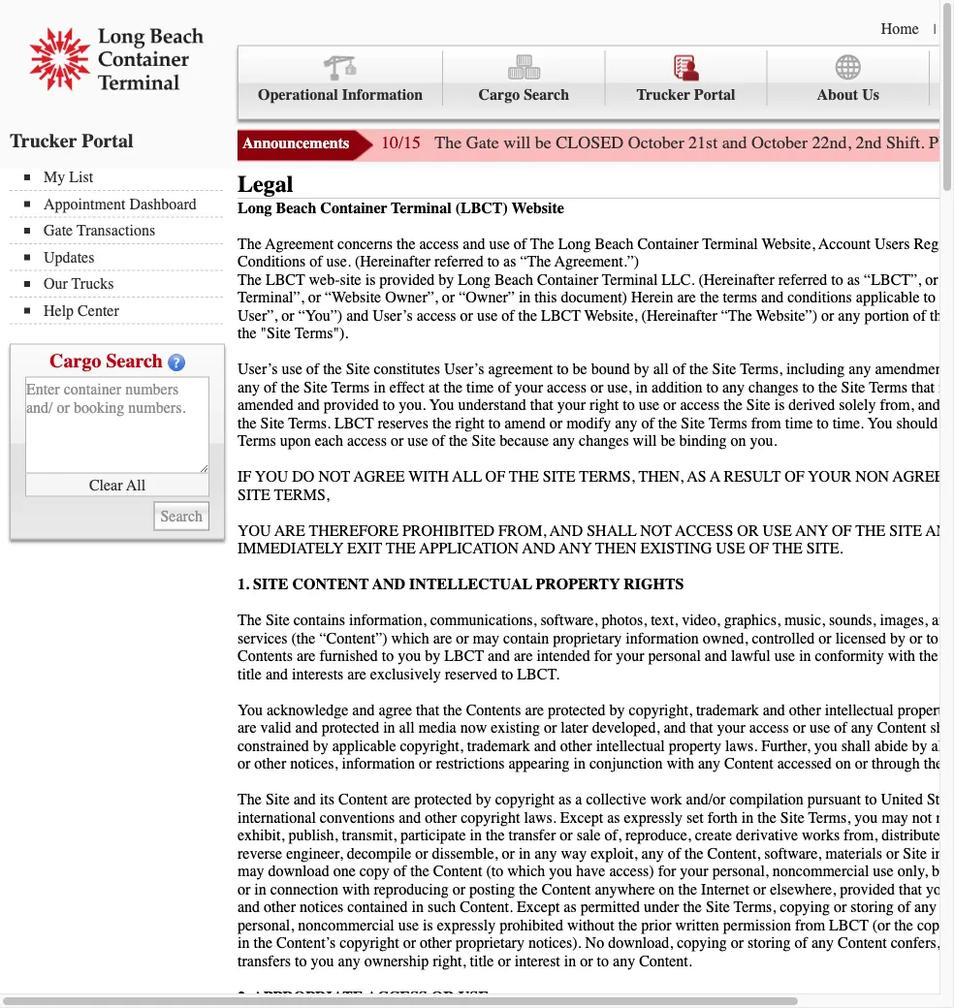 Task type: locate. For each thing, give the bounding box(es) containing it.
the up from,
[[509, 468, 539, 486]]

1 horizontal spatial use
[[763, 522, 792, 540]]

to right referred
[[831, 271, 843, 289]]

you
[[238, 701, 263, 719]]

0 horizontal spatial or
[[431, 988, 455, 1006]]

search inside menu bar
[[524, 86, 569, 104]]

updates
[[44, 248, 94, 266]]

of right all
[[485, 468, 505, 486]]

site right '1.' on the bottom left of page
[[253, 576, 288, 594]]

2 horizontal spatial site
[[890, 522, 922, 540]]

terminal left the llc.
[[602, 271, 658, 289]]

you are therefore prohibited from, and shall not access or use any of the site and
[[238, 522, 954, 558]]

1 vertical spatial you
[[238, 522, 271, 540]]

you left are
[[238, 522, 271, 540]]

2 horizontal spatial and
[[926, 522, 954, 540]]

0 vertical spatial cargo search
[[479, 86, 569, 104]]

portal up the "21st"
[[694, 86, 736, 104]]

be left bound on the top of the page
[[573, 360, 587, 378]]

2 vertical spatial long
[[458, 271, 491, 289]]

to inside the site and its content are protected by copyright as a collective work and/or compilation pursuant to united state
[[865, 791, 877, 809]]

2 vertical spatial to
[[865, 791, 877, 809]]

portal
[[694, 86, 736, 104], [82, 129, 133, 152]]

2.
[[238, 988, 249, 1006]]

site left contains
[[266, 611, 290, 629]]

0 vertical spatial use
[[489, 235, 510, 253]]

account
[[819, 235, 871, 253]]

cargo up will
[[479, 86, 520, 104]]

and right from,
[[550, 522, 583, 540]]

1 horizontal spatial search
[[524, 86, 569, 104]]

1 vertical spatial be
[[573, 360, 587, 378]]

then,
[[639, 468, 684, 486]]

pursuant
[[808, 791, 861, 809]]

0 horizontal spatial to
[[557, 360, 569, 378]]

users
[[875, 235, 910, 253]]

gate
[[466, 133, 499, 153], [44, 222, 73, 240]]

of right all
[[673, 360, 686, 378]]

by inside the agreement concerns the access and use of the long beach container terminal website, account users registr the lbct web-site is provided by long beach container terminal llc. (hereinafter referred to as "lbct", or "l
[[439, 271, 454, 289]]

trucker portal up the list
[[10, 129, 133, 152]]

0 vertical spatial search
[[524, 86, 569, 104]]

access right the "appropriate"
[[367, 988, 427, 1006]]

trucker up my
[[10, 129, 77, 152]]

of inside the agreement concerns the access and use of the long beach container terminal website, account users registr the lbct web-site is provided by long beach container terminal llc. (hereinafter referred to as "lbct", or "l
[[514, 235, 527, 253]]

not right do
[[318, 468, 350, 486]]

0 horizontal spatial use
[[282, 360, 302, 378]]

by left "copyright" at the right bottom of the page
[[476, 791, 491, 809]]

as left a
[[559, 791, 572, 809]]

be
[[535, 133, 551, 153], [573, 360, 587, 378]]

1 horizontal spatial menu bar
[[238, 45, 954, 120]]

2 horizontal spatial of
[[673, 360, 686, 378]]

site down agreem
[[890, 522, 922, 540]]

0 vertical spatial access
[[675, 522, 734, 540]]

1 vertical spatial search
[[106, 350, 163, 372]]

site left its
[[266, 791, 290, 809]]

1 vertical spatial long
[[558, 235, 591, 253]]

communications,
[[430, 611, 537, 629]]

0 horizontal spatial access
[[367, 988, 427, 1006]]

0 vertical spatial or
[[737, 522, 759, 540]]

container up concerns on the top
[[320, 199, 387, 217]]

terminal up access
[[391, 199, 452, 217]]

the down website
[[530, 235, 554, 253]]

by
[[439, 271, 454, 289], [634, 360, 649, 378], [610, 701, 625, 719], [476, 791, 491, 809]]

2 vertical spatial beach
[[495, 271, 533, 289]]

0 horizontal spatial trucker portal
[[10, 129, 133, 152]]

of down website
[[514, 235, 527, 253]]

the
[[397, 235, 416, 253], [323, 360, 342, 378], [690, 360, 708, 378], [443, 701, 462, 719]]

of inside you are therefore prohibited from, and shall not access or use any of the site and
[[832, 522, 852, 540]]

1 vertical spatial gate
[[44, 222, 73, 240]]

and left its
[[294, 791, 316, 809]]

1 vertical spatial cargo search
[[50, 350, 163, 372]]

0 horizontal spatial protected
[[414, 791, 472, 809]]

video,
[[682, 611, 720, 629]]

the
[[435, 133, 462, 153], [238, 235, 262, 253], [530, 235, 554, 253], [238, 271, 262, 289], [238, 611, 262, 629], [238, 791, 262, 809]]

2 horizontal spatial of
[[832, 522, 852, 540]]

and down agreem
[[926, 522, 954, 540]]

0 vertical spatial protected
[[548, 701, 606, 719]]

and right access
[[463, 235, 485, 253]]

appointment dashboard link
[[24, 195, 223, 213]]

1 horizontal spatial to
[[831, 271, 843, 289]]

the right "that" on the bottom of the page
[[443, 701, 462, 719]]

website
[[512, 199, 564, 217]]

registr
[[914, 235, 954, 253]]

and right the "21st"
[[722, 133, 747, 153]]

protected down the site contains information, communications, software, photos, text, video, graphics, music, sounds, images, and
[[548, 701, 606, 719]]

and
[[550, 522, 583, 540], [926, 522, 954, 540], [372, 576, 405, 594]]

of down web-
[[306, 360, 319, 378]]

portal inside menu bar
[[694, 86, 736, 104]]

long
[[238, 199, 272, 217], [558, 235, 591, 253], [458, 271, 491, 289]]

1 horizontal spatial of
[[514, 235, 527, 253]]

gate left will
[[466, 133, 499, 153]]

0 vertical spatial not
[[318, 468, 350, 486]]

1 horizontal spatial or
[[737, 522, 759, 540]]

container down website
[[537, 271, 598, 289]]

0 horizontal spatial of
[[306, 360, 319, 378]]

by left all
[[634, 360, 649, 378]]

use down (lbct) at the top of the page
[[489, 235, 510, 253]]

by down access
[[439, 271, 454, 289]]

2 october from the left
[[752, 133, 808, 153]]

to left "united"
[[865, 791, 877, 809]]

trucker portal up the "21st"
[[637, 86, 736, 104]]

1 vertical spatial the
[[856, 522, 886, 540]]

and inside the site and its content are protected by copyright as a collective work and/or compilation pursuant to united state
[[294, 791, 316, 809]]

shift.
[[886, 133, 925, 153]]

agreement
[[488, 360, 553, 378]]

by left copyright,
[[610, 701, 625, 719]]

1 horizontal spatial october
[[752, 133, 808, 153]]

information
[[342, 86, 423, 104]]

a
[[710, 468, 720, 486]]

if
[[238, 468, 251, 486]]

1 vertical spatial beach
[[595, 235, 634, 253]]

1 horizontal spatial be
[[573, 360, 587, 378]]

long down the legal at the left top
[[238, 199, 272, 217]]

use inside user's use of the site constitutes user's agreement to be bound by all of the site terms, including any amendments
[[282, 360, 302, 378]]

search up will
[[524, 86, 569, 104]]

0 horizontal spatial not
[[318, 468, 350, 486]]

1 vertical spatial container
[[638, 235, 699, 253]]

2 vertical spatial terminal
[[602, 271, 658, 289]]

are inside the site and its content are protected by copyright as a collective work and/or compilation pursuant to united state
[[391, 791, 410, 809]]

site left terms,
[[543, 468, 576, 486]]

0 vertical spatial site
[[543, 468, 576, 486]]

use inside the agreement concerns the access and use of the long beach container terminal website, account users registr the lbct web-site is provided by long beach container terminal llc. (hereinafter referred to as "lbct", or "l
[[489, 235, 510, 253]]

0 vertical spatial the
[[509, 468, 539, 486]]

are right content
[[391, 791, 410, 809]]

container up the llc.
[[638, 235, 699, 253]]

site left terms,
[[712, 360, 736, 378]]

site inside the site contains information, communications, software, photos, text, video, graphics, music, sounds, images, and
[[266, 611, 290, 629]]

the site contains information, communications, software, photos, text, video, graphics, music, sounds, images, and 
[[238, 611, 954, 683]]

long beach container terminal (lbct) website
[[238, 199, 564, 217]]

1 vertical spatial site
[[890, 522, 922, 540]]

terms,
[[579, 468, 635, 486]]

0 horizontal spatial beach
[[276, 199, 316, 217]]

use down lbct
[[282, 360, 302, 378]]

2 horizontal spatial to
[[865, 791, 877, 809]]

as inside the site and its content are protected by copyright as a collective work and/or compilation pursuant to united state
[[559, 791, 572, 809]]

long down website
[[558, 235, 591, 253]]

cargo search
[[479, 86, 569, 104], [50, 350, 163, 372]]

home
[[881, 19, 919, 37]]

search down help center link
[[106, 350, 163, 372]]

1 vertical spatial trucker
[[10, 129, 77, 152]]

of right the any
[[832, 522, 852, 540]]

gate up updates
[[44, 222, 73, 240]]

2 horizontal spatial beach
[[595, 235, 634, 253]]

0 horizontal spatial as
[[559, 791, 572, 809]]

2 horizontal spatial terminal
[[703, 235, 758, 253]]

the left lbct
[[238, 271, 262, 289]]

content
[[292, 576, 369, 594]]

Enter container numbers and/ or booking numbers.  text field
[[25, 377, 209, 474]]

use inside you are therefore prohibited from, and shall not access or use any of the site and
[[763, 522, 792, 540]]

of
[[485, 468, 505, 486], [785, 468, 805, 486], [832, 522, 852, 540]]

user's down lbct
[[238, 360, 278, 378]]

photos,
[[602, 611, 647, 629]]

and up the information,
[[372, 576, 405, 594]]

1 vertical spatial are
[[391, 791, 410, 809]]

help center link
[[24, 302, 223, 320]]

contents
[[466, 701, 521, 719]]

1 horizontal spatial the
[[856, 522, 886, 540]]

cargo search link
[[443, 51, 606, 106]]

october left the "21st"
[[628, 133, 684, 153]]

0 vertical spatial beach
[[276, 199, 316, 217]]

appropriate
[[253, 988, 363, 1006]]

sounds,
[[829, 611, 876, 629]]

the left access
[[397, 235, 416, 253]]

operational information
[[258, 86, 423, 104]]

the inside the site contains information, communications, software, photos, text, video, graphics, music, sounds, images, and
[[238, 611, 262, 629]]

cargo search up will
[[479, 86, 569, 104]]

0 horizontal spatial site
[[253, 576, 288, 594]]

center
[[78, 302, 119, 320]]

1 horizontal spatial access
[[675, 522, 734, 540]]

the left agreement
[[238, 235, 262, 253]]

1 vertical spatial use
[[458, 988, 489, 1006]]

not right shall
[[640, 522, 672, 540]]

0 vertical spatial you
[[255, 468, 288, 486]]

contains
[[294, 611, 345, 629]]

our
[[44, 275, 68, 293]]

updates link
[[24, 248, 223, 266]]

and right images,
[[932, 611, 954, 629]]

1 vertical spatial trucker portal
[[10, 129, 133, 152]]

0 vertical spatial trucker
[[637, 86, 690, 104]]

the left its
[[238, 791, 262, 809]]

portal up my list link
[[82, 129, 133, 152]]

"l
[[942, 271, 954, 289]]

not inside the if you do not agree with all of the site terms, then, as a result of your non agreem
[[318, 468, 350, 486]]

the down non at the right top of the page
[[856, 522, 886, 540]]

are
[[275, 522, 305, 540]]

2 user's from the left
[[444, 360, 484, 378]]

be right will
[[535, 133, 551, 153]]

to inside the agreement concerns the access and use of the long beach container terminal website, account users registr the lbct web-site is provided by long beach container terminal llc. (hereinafter referred to as "lbct", or "l
[[831, 271, 843, 289]]

music,
[[784, 611, 825, 629]]

terminal up the (hereinafter
[[703, 235, 758, 253]]

0 horizontal spatial user's
[[238, 360, 278, 378]]

user's
[[238, 360, 278, 378], [444, 360, 484, 378]]

1 vertical spatial protected
[[414, 791, 472, 809]]

of left your
[[785, 468, 805, 486]]

1 horizontal spatial protected
[[548, 701, 606, 719]]

user's left agreement
[[444, 360, 484, 378]]

0 vertical spatial be
[[535, 133, 551, 153]]

help
[[44, 302, 74, 320]]

acknowledge
[[267, 701, 349, 719]]

state
[[927, 791, 954, 809]]

1 horizontal spatial cargo search
[[479, 86, 569, 104]]

1 vertical spatial to
[[557, 360, 569, 378]]

1 horizontal spatial of
[[785, 468, 805, 486]]

1 horizontal spatial cargo
[[479, 86, 520, 104]]

|
[[934, 21, 936, 37]]

copyright,
[[629, 701, 692, 719]]

0 horizontal spatial portal
[[82, 129, 133, 152]]

0 horizontal spatial gate
[[44, 222, 73, 240]]

the inside the agreement concerns the access and use of the long beach container terminal website, account users registr the lbct web-site is provided by long beach container terminal llc. (hereinafter referred to as "lbct", or "l
[[397, 235, 416, 253]]

0 vertical spatial trucker portal
[[637, 86, 736, 104]]

you
[[255, 468, 288, 486], [238, 522, 271, 540]]

cargo search down center
[[50, 350, 163, 372]]

my
[[44, 168, 65, 186]]

as down the account
[[847, 271, 860, 289]]

1 vertical spatial use
[[282, 360, 302, 378]]

1 vertical spatial as
[[559, 791, 572, 809]]

the inside the if you do not agree with all of the site terms, then, as a result of your non agreem
[[509, 468, 539, 486]]

1 horizontal spatial portal
[[694, 86, 736, 104]]

not
[[318, 468, 350, 486], [640, 522, 672, 540]]

are right the contents
[[525, 701, 544, 719]]

site
[[346, 360, 370, 378], [712, 360, 736, 378], [266, 611, 290, 629], [266, 791, 290, 809]]

1 horizontal spatial gate
[[466, 133, 499, 153]]

protected right content
[[414, 791, 472, 809]]

you right if
[[255, 468, 288, 486]]

the
[[509, 468, 539, 486], [856, 522, 886, 540]]

october left 22nd,
[[752, 133, 808, 153]]

long down access
[[458, 271, 491, 289]]

a
[[575, 791, 582, 809]]

menu bar
[[238, 45, 954, 120], [10, 166, 233, 324]]

0 vertical spatial container
[[320, 199, 387, 217]]

1 vertical spatial not
[[640, 522, 672, 540]]

be inside user's use of the site constitutes user's agreement to be bound by all of the site terms, including any amendments
[[573, 360, 587, 378]]

to right agreement
[[557, 360, 569, 378]]

(hereinafter
[[699, 271, 775, 289]]

1 vertical spatial portal
[[82, 129, 133, 152]]

compilation
[[730, 791, 804, 809]]

1 horizontal spatial trucker portal
[[637, 86, 736, 104]]

0 horizontal spatial menu bar
[[10, 166, 233, 324]]

0 vertical spatial as
[[847, 271, 860, 289]]

cargo down 'help'
[[50, 350, 101, 372]]

to inside user's use of the site constitutes user's agreement to be bound by all of the site terms, including any amendments
[[557, 360, 569, 378]]

1 horizontal spatial and
[[550, 522, 583, 540]]

agree
[[379, 701, 412, 719]]

trucker up 10/15 the gate will be closed october 21st and october 22nd, 2nd shift. plea
[[637, 86, 690, 104]]

0 vertical spatial are
[[525, 701, 544, 719]]

1 vertical spatial cargo
[[50, 350, 101, 372]]

1 horizontal spatial are
[[525, 701, 544, 719]]

closed
[[556, 133, 624, 153]]

non
[[856, 468, 889, 486]]

1. site content and intellectual property rights
[[238, 576, 684, 594]]

0 horizontal spatial cargo
[[50, 350, 101, 372]]

my list appointment dashboard gate transactions updates our trucks help center
[[44, 168, 197, 320]]

1 horizontal spatial not
[[640, 522, 672, 540]]

2 vertical spatial container
[[537, 271, 598, 289]]

None submit
[[154, 502, 209, 531]]

21st
[[689, 133, 718, 153]]

prohibited
[[402, 522, 495, 540]]

site
[[543, 468, 576, 486], [890, 522, 922, 540], [253, 576, 288, 594]]

0 horizontal spatial use
[[458, 988, 489, 1006]]

the down '1.' on the bottom left of page
[[238, 611, 262, 629]]

from,
[[499, 522, 546, 540]]

site inside you are therefore prohibited from, and shall not access or use any of the site and
[[890, 522, 922, 540]]

with
[[409, 468, 449, 486]]

0 vertical spatial long
[[238, 199, 272, 217]]

2nd
[[856, 133, 882, 153]]

0 horizontal spatial october
[[628, 133, 684, 153]]

access down 'as'
[[675, 522, 734, 540]]

website,
[[762, 235, 815, 253]]

about
[[817, 86, 858, 104]]



Task type: describe. For each thing, give the bounding box(es) containing it.
its
[[320, 791, 335, 809]]

protected inside you acknowledge and agree that the contents are protected by copyright, trademark and other intellectual property
[[548, 701, 606, 719]]

gate transactions link
[[24, 222, 223, 240]]

1 horizontal spatial trucker
[[637, 86, 690, 104]]

0 vertical spatial gate
[[466, 133, 499, 153]]

menu bar containing my list
[[10, 166, 233, 324]]

software,
[[541, 611, 598, 629]]

concerns
[[338, 235, 393, 253]]

1 horizontal spatial beach
[[495, 271, 533, 289]]

by inside you acknowledge and agree that the contents are protected by copyright, trademark and other intellectual property
[[610, 701, 625, 719]]

1 horizontal spatial long
[[458, 271, 491, 289]]

10/15 the gate will be closed october 21st and october 22nd, 2nd shift. plea
[[381, 133, 954, 153]]

shall
[[587, 522, 637, 540]]

or inside you are therefore prohibited from, and shall not access or use any of the site and
[[737, 522, 759, 540]]

plea
[[929, 133, 954, 153]]

provided
[[380, 271, 435, 289]]

the inside the site and its content are protected by copyright as a collective work and/or compilation pursuant to united state
[[238, 791, 262, 809]]

the right all
[[690, 360, 708, 378]]

graphics,
[[724, 611, 781, 629]]

the left constitutes
[[323, 360, 342, 378]]

your
[[808, 468, 852, 486]]

agree
[[354, 468, 405, 486]]

you acknowledge and agree that the contents are protected by copyright, trademark and other intellectual property 
[[238, 701, 954, 773]]

1 vertical spatial access
[[367, 988, 427, 1006]]

1 user's from the left
[[238, 360, 278, 378]]

announcements
[[242, 134, 349, 152]]

"lbct",
[[864, 271, 921, 289]]

dashboard
[[129, 195, 197, 213]]

the right the 10/15
[[435, 133, 462, 153]]

0 horizontal spatial cargo search
[[50, 350, 163, 372]]

work
[[650, 791, 682, 809]]

by inside the site and its content are protected by copyright as a collective work and/or compilation pursuant to united state
[[476, 791, 491, 809]]

and left agree
[[352, 701, 375, 719]]

the inside you acknowledge and agree that the contents are protected by copyright, trademark and other intellectual property
[[443, 701, 462, 719]]

other
[[789, 701, 821, 719]]

result
[[724, 468, 781, 486]]

site inside the if you do not agree with all of the site terms, then, as a result of your non agreem
[[543, 468, 576, 486]]

1 vertical spatial terminal
[[703, 235, 758, 253]]

gate inside my list appointment dashboard gate transactions updates our trucks help center
[[44, 222, 73, 240]]

site inside the site and its content are protected by copyright as a collective work and/or compilation pursuant to united state
[[266, 791, 290, 809]]

(lbct)
[[455, 199, 508, 217]]

terms,
[[740, 360, 783, 378]]

operational
[[258, 86, 338, 104]]

therefore
[[309, 522, 399, 540]]

clear
[[89, 476, 123, 494]]

clear all button
[[25, 474, 209, 497]]

will
[[503, 133, 531, 153]]

1 october from the left
[[628, 133, 684, 153]]

operational information link
[[239, 51, 443, 106]]

0 horizontal spatial long
[[238, 199, 272, 217]]

the site and its content are protected by copyright as a collective work and/or compilation pursuant to united state
[[238, 791, 954, 970]]

all
[[653, 360, 669, 378]]

menu bar containing operational information
[[238, 45, 954, 120]]

is
[[365, 271, 376, 289]]

content
[[338, 791, 388, 809]]

2 vertical spatial site
[[253, 576, 288, 594]]

collective
[[586, 791, 646, 809]]

trucks
[[72, 275, 114, 293]]

0 horizontal spatial of
[[485, 468, 505, 486]]

including
[[786, 360, 845, 378]]

1.
[[238, 576, 249, 594]]

site
[[340, 271, 361, 289]]

by inside user's use of the site constitutes user's agreement to be bound by all of the site terms, including any amendments
[[634, 360, 649, 378]]

the inside you are therefore prohibited from, and shall not access or use any of the site and
[[856, 522, 886, 540]]

0 horizontal spatial and
[[372, 576, 405, 594]]

you inside you are therefore prohibited from, and shall not access or use any of the site and
[[238, 522, 271, 540]]

property
[[898, 701, 950, 719]]

22nd,
[[812, 133, 852, 153]]

any
[[796, 522, 829, 540]]

2 horizontal spatial container
[[638, 235, 699, 253]]

all
[[452, 468, 482, 486]]

home link
[[881, 19, 919, 37]]

list
[[69, 168, 93, 186]]

or
[[925, 271, 938, 289]]

us
[[862, 86, 880, 104]]

and left "other"
[[763, 701, 785, 719]]

our trucks link
[[24, 275, 223, 293]]

1 horizontal spatial terminal
[[602, 271, 658, 289]]

do
[[292, 468, 315, 486]]

cargo search inside menu bar
[[479, 86, 569, 104]]

0 horizontal spatial be
[[535, 133, 551, 153]]

any
[[849, 360, 871, 378]]

intellectual
[[825, 701, 894, 719]]

web-
[[309, 271, 340, 289]]

access inside you are therefore prohibited from, and shall not access or use any of the site and
[[675, 522, 734, 540]]

2. appropriate access or use
[[238, 988, 489, 1006]]

information,
[[349, 611, 426, 629]]

site left constitutes
[[346, 360, 370, 378]]

bound
[[591, 360, 630, 378]]

not inside you are therefore prohibited from, and shall not access or use any of the site and
[[640, 522, 672, 540]]

and inside the agreement concerns the access and use of the long beach container terminal website, account users registr the lbct web-site is provided by long beach container terminal llc. (hereinafter referred to as "lbct", or "l
[[463, 235, 485, 253]]

llc.
[[662, 271, 695, 289]]

legal
[[238, 171, 293, 198]]

are inside you acknowledge and agree that the contents are protected by copyright, trademark and other intellectual property
[[525, 701, 544, 719]]

my list link
[[24, 168, 223, 186]]

you inside the if you do not agree with all of the site terms, then, as a result of your non agreem
[[255, 468, 288, 486]]

about us
[[817, 86, 880, 104]]

images,
[[880, 611, 928, 629]]

1 vertical spatial or
[[431, 988, 455, 1006]]

and/or
[[686, 791, 726, 809]]

trademark
[[696, 701, 759, 719]]

all
[[126, 476, 146, 494]]

about us link
[[768, 51, 930, 106]]

protected inside the site and its content are protected by copyright as a collective work and/or compilation pursuant to united state
[[414, 791, 472, 809]]

0 horizontal spatial trucker
[[10, 129, 77, 152]]

clear all
[[89, 476, 146, 494]]

as inside the agreement concerns the access and use of the long beach container terminal website, account users registr the lbct web-site is provided by long beach container terminal llc. (hereinafter referred to as "lbct", or "l
[[847, 271, 860, 289]]

1 horizontal spatial container
[[537, 271, 598, 289]]

as
[[687, 468, 707, 486]]

and inside the site contains information, communications, software, photos, text, video, graphics, music, sounds, images, and
[[932, 611, 954, 629]]

transactions
[[77, 222, 155, 240]]

referred
[[778, 271, 828, 289]]

0 horizontal spatial terminal
[[391, 199, 452, 217]]

access
[[419, 235, 459, 253]]

0 horizontal spatial container
[[320, 199, 387, 217]]

user's use of the site constitutes user's agreement to be bound by all of the site terms, including any amendments 
[[238, 360, 954, 450]]

lbct
[[266, 271, 305, 289]]



Task type: vqa. For each thing, say whether or not it's contained in the screenshot.
SHIPPING in COSCO SHIPPING JASMINE
no



